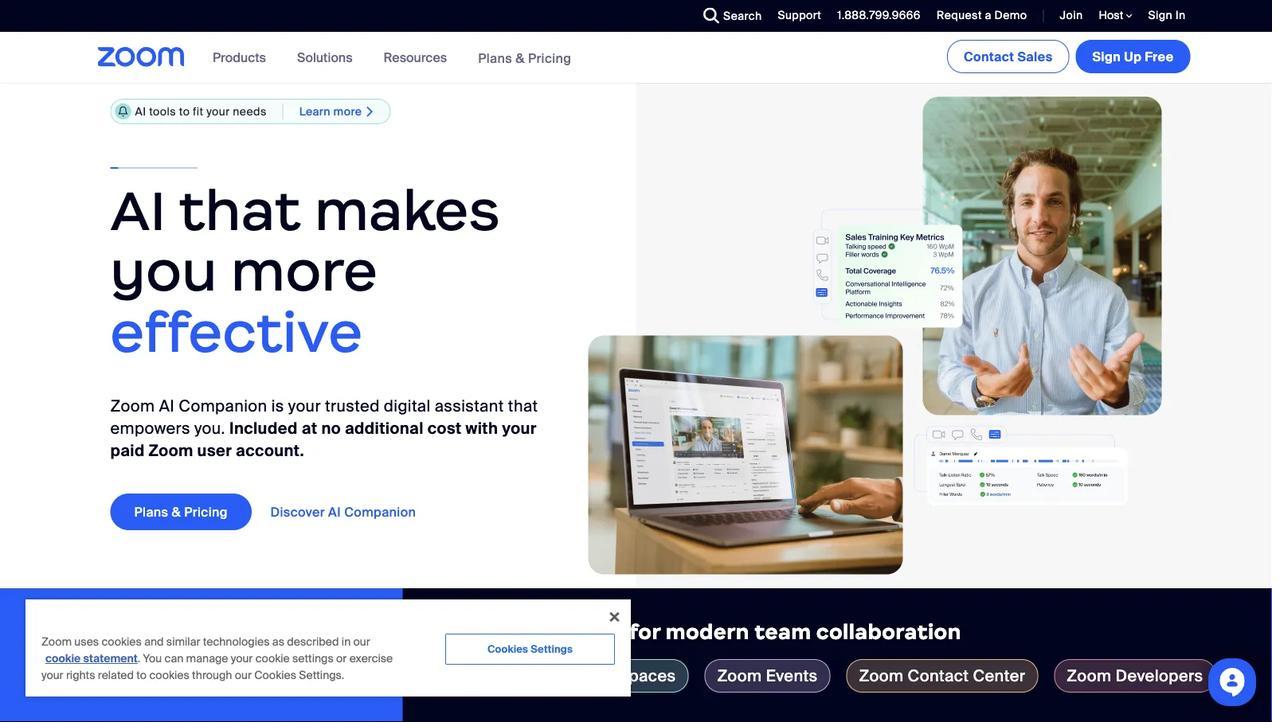 Task type: describe. For each thing, give the bounding box(es) containing it.
your for needs
[[207, 104, 230, 119]]

team
[[755, 619, 812, 645]]

at
[[302, 418, 318, 439]]

needs
[[233, 104, 267, 119]]

solutions
[[523, 619, 625, 645]]

cookie statement link
[[45, 652, 138, 667]]

learn
[[299, 104, 331, 119]]

right image
[[362, 105, 378, 118]]

cookies inside "zoom uses cookies and similar technologies as described in our cookie statement"
[[102, 635, 142, 650]]

solutions button
[[297, 32, 360, 83]]

developers
[[1116, 666, 1204, 686]]

request a demo
[[937, 8, 1027, 23]]

zoom for zoom
[[570, 666, 618, 686]]

zoom contact center tab
[[847, 660, 1039, 693]]

as
[[272, 635, 284, 650]]

additional
[[345, 418, 424, 439]]

sales
[[1018, 48, 1053, 65]]

1 vertical spatial &
[[172, 504, 181, 521]]

0 vertical spatial zoom interface icon image
[[648, 209, 963, 328]]

more inside ai that makes you more
[[231, 237, 378, 306]]

contact sales link
[[947, 40, 1070, 73]]

collaboration
[[817, 619, 962, 645]]

1 vertical spatial plans & pricing
[[134, 504, 228, 521]]

your left rights
[[41, 669, 63, 683]]

contact inside tab
[[908, 666, 969, 686]]

no
[[321, 418, 341, 439]]

your for trusted
[[288, 396, 321, 416]]

zoom events tab
[[705, 660, 831, 693]]

with
[[466, 418, 498, 439]]

host
[[1099, 8, 1126, 23]]

zoom events
[[717, 666, 818, 686]]

statement
[[83, 652, 138, 667]]

rights
[[66, 669, 95, 683]]

zoom uses cookies and similar technologies as described in our cookie statement
[[41, 635, 370, 667]]

0 vertical spatial to
[[179, 104, 190, 119]]

cost
[[428, 418, 462, 439]]

solutions
[[297, 49, 353, 66]]

cookies inside button
[[488, 643, 528, 657]]

discover ai companion
[[271, 504, 416, 521]]

contact inside meetings navigation
[[964, 48, 1015, 65]]

1.888.799.9666
[[838, 8, 921, 23]]

zoom for zoom uses cookies and similar technologies as described in our cookie statement
[[41, 635, 72, 650]]

you
[[110, 237, 217, 306]]

zoom contact center
[[859, 666, 1026, 686]]

a
[[985, 8, 992, 23]]

settings
[[531, 643, 573, 657]]

or
[[336, 652, 347, 667]]

join link left the "host"
[[1048, 0, 1087, 32]]

zoom for zoom developers
[[1067, 666, 1112, 686]]

zoom for zoom ai companion is your trusted digital assistant that empowers you.
[[110, 396, 155, 416]]

discover ai companion link
[[271, 494, 440, 531]]

effective
[[110, 298, 363, 367]]

request
[[937, 8, 982, 23]]

flexible
[[435, 619, 518, 645]]

search
[[724, 8, 762, 23]]

is
[[271, 396, 284, 416]]

resources button
[[384, 32, 454, 83]]

zoom developers tab
[[1054, 660, 1216, 693]]

product information navigation
[[201, 32, 584, 84]]

included
[[229, 418, 298, 439]]

sign for sign in
[[1149, 8, 1173, 23]]

user
[[197, 441, 232, 461]]

included at no additional cost with your paid zoom user account.
[[110, 418, 537, 461]]

ai tools to fit your needs
[[135, 104, 267, 119]]

demo
[[995, 8, 1027, 23]]

learn more
[[299, 104, 362, 119]]

0 horizontal spatial plans
[[134, 504, 168, 521]]

to inside .  you can manage your cookie settings or exercise your rights related to cookies through our cookies settings.
[[137, 669, 147, 683]]

free
[[1145, 48, 1174, 65]]

technologies
[[203, 635, 270, 650]]

in
[[1176, 8, 1186, 23]]

and
[[144, 635, 164, 650]]

.  you can manage your cookie settings or exercise your rights related to cookies through our cookies settings.
[[41, 652, 393, 683]]

your inside the included at no additional cost with your paid zoom user account.
[[502, 418, 537, 439]]

0 vertical spatial more
[[334, 104, 362, 119]]

plans inside product information navigation
[[478, 50, 512, 66]]

paid
[[110, 441, 145, 461]]

ai inside zoom ai companion is your trusted digital assistant that empowers you.
[[159, 396, 175, 416]]

flexible solutions for modern team collaboration
[[435, 619, 962, 645]]

empowers
[[110, 418, 190, 439]]

1 vertical spatial pricing
[[184, 504, 228, 521]]

ai inside ai that makes you more
[[110, 176, 166, 245]]

in
[[342, 635, 351, 650]]

described
[[287, 635, 339, 650]]

cookie inside "zoom uses cookies and similar technologies as described in our cookie statement"
[[45, 652, 81, 667]]

zoom developers
[[1067, 666, 1204, 686]]

digital
[[384, 396, 431, 416]]

cookies inside .  you can manage your cookie settings or exercise your rights related to cookies through our cookies settings.
[[254, 669, 296, 683]]

our inside .  you can manage your cookie settings or exercise your rights related to cookies through our cookies settings.
[[235, 669, 252, 683]]

your for cookie
[[231, 652, 253, 667]]

sign up free
[[1093, 48, 1174, 65]]

1 vertical spatial zoom interface icon image
[[914, 426, 1128, 506]]



Task type: vqa. For each thing, say whether or not it's contained in the screenshot.
'Active Hosts : View meetings, participants and meeting minutes within a specified time range.'
no



Task type: locate. For each thing, give the bounding box(es) containing it.
that inside zoom ai companion is your trusted digital assistant that empowers you.
[[508, 396, 538, 416]]

main content containing ai that makes you more
[[0, 32, 1273, 723]]

companion for discover
[[344, 504, 416, 521]]

assistant
[[435, 396, 504, 416]]

0 vertical spatial sign
[[1149, 8, 1173, 23]]

1 vertical spatial companion
[[344, 504, 416, 521]]

banner containing contact sales
[[78, 32, 1194, 84]]

sign in link
[[1137, 0, 1194, 32], [1149, 8, 1186, 23]]

1 horizontal spatial that
[[508, 396, 538, 416]]

to
[[179, 104, 190, 119], [137, 669, 147, 683]]

your up at
[[288, 396, 321, 416]]

host button
[[1099, 8, 1133, 23]]

zoom left "uses"
[[41, 635, 72, 650]]

sign for sign up free
[[1093, 48, 1121, 65]]

search button
[[692, 0, 766, 32]]

account.
[[236, 441, 304, 461]]

support
[[778, 8, 822, 23]]

you.
[[194, 418, 225, 439]]

related
[[98, 669, 134, 683]]

0 horizontal spatial &
[[172, 504, 181, 521]]

0 horizontal spatial pricing
[[184, 504, 228, 521]]

1 horizontal spatial sign
[[1149, 8, 1173, 23]]

zoom for zoom events
[[717, 666, 762, 686]]

cookie down as
[[255, 652, 290, 667]]

zoom left events
[[717, 666, 762, 686]]

pricing
[[528, 50, 572, 66], [184, 504, 228, 521]]

tools
[[149, 104, 176, 119]]

contact down a at the right top
[[964, 48, 1015, 65]]

settings.
[[299, 669, 344, 683]]

0 horizontal spatial cookies
[[102, 635, 142, 650]]

0 vertical spatial plans
[[478, 50, 512, 66]]

1 cookie from the left
[[45, 652, 81, 667]]

join link
[[1048, 0, 1087, 32], [1060, 8, 1083, 23]]

1 vertical spatial more
[[231, 237, 378, 306]]

1 vertical spatial to
[[137, 669, 147, 683]]

zoom down the collaboration on the right bottom of the page
[[859, 666, 904, 686]]

sign up free button
[[1076, 40, 1191, 73]]

cookie inside .  you can manage your cookie settings or exercise your rights related to cookies through our cookies settings.
[[255, 652, 290, 667]]

your inside zoom ai companion is your trusted digital assistant that empowers you.
[[288, 396, 321, 416]]

you
[[143, 652, 162, 667]]

main content
[[0, 32, 1273, 723]]

1 vertical spatial sign
[[1093, 48, 1121, 65]]

zoom logo image
[[98, 47, 185, 67]]

center
[[973, 666, 1026, 686]]

ai
[[135, 104, 146, 119], [110, 176, 166, 245], [159, 396, 175, 416], [328, 504, 341, 521]]

0 vertical spatial cookies
[[102, 635, 142, 650]]

& inside product information navigation
[[516, 50, 525, 66]]

0 vertical spatial that
[[179, 176, 301, 245]]

your down technologies
[[231, 652, 253, 667]]

trusted
[[325, 396, 380, 416]]

that
[[179, 176, 301, 245], [508, 396, 538, 416]]

0 vertical spatial &
[[516, 50, 525, 66]]

your
[[207, 104, 230, 119], [288, 396, 321, 416], [502, 418, 537, 439], [231, 652, 253, 667], [41, 669, 63, 683]]

zoom left the developers
[[1067, 666, 1112, 686]]

0 horizontal spatial to
[[137, 669, 147, 683]]

banner
[[78, 32, 1194, 84]]

1 vertical spatial cookies
[[149, 669, 189, 683]]

manage
[[186, 652, 228, 667]]

support link
[[766, 0, 826, 32], [778, 8, 822, 23]]

zoom inside zoom ai companion is your trusted digital assistant that empowers you.
[[110, 396, 155, 416]]

that inside ai that makes you more
[[179, 176, 301, 245]]

discover
[[271, 504, 325, 521]]

sign left up
[[1093, 48, 1121, 65]]

flexible solutions for modern team collaboration tab list
[[435, 660, 1241, 693]]

1 vertical spatial plans
[[134, 504, 168, 521]]

exercise
[[350, 652, 393, 667]]

2 cookie from the left
[[255, 652, 290, 667]]

cookies down can
[[149, 669, 189, 683]]

zoom down solutions
[[570, 666, 618, 686]]

zoom ai companion is your trusted digital assistant that empowers you.
[[110, 396, 538, 439]]

modern
[[666, 619, 750, 645]]

1 vertical spatial contact
[[908, 666, 969, 686]]

0 vertical spatial pricing
[[528, 50, 572, 66]]

zoom for zoom contact center
[[859, 666, 904, 686]]

companion inside zoom ai companion is your trusted digital assistant that empowers you.
[[179, 396, 267, 416]]

plans down the paid
[[134, 504, 168, 521]]

cookies settings button
[[445, 634, 615, 665]]

for
[[630, 619, 661, 645]]

0 horizontal spatial cookies
[[254, 669, 296, 683]]

cookies inside .  you can manage your cookie settings or exercise your rights related to cookies through our cookies settings.
[[149, 669, 189, 683]]

meetings navigation
[[944, 32, 1194, 76]]

pricing inside product information navigation
[[528, 50, 572, 66]]

zoom interface icon image
[[648, 209, 963, 328], [914, 426, 1128, 506]]

uses
[[74, 635, 99, 650]]

0 vertical spatial plans & pricing
[[478, 50, 572, 66]]

0 vertical spatial contact
[[964, 48, 1015, 65]]

through
[[192, 669, 232, 683]]

.
[[138, 652, 140, 667]]

0 horizontal spatial that
[[179, 176, 301, 245]]

our right the through
[[235, 669, 252, 683]]

0 horizontal spatial cookie
[[45, 652, 81, 667]]

1 horizontal spatial plans & pricing
[[478, 50, 572, 66]]

companion for zoom
[[179, 396, 267, 416]]

events
[[766, 666, 818, 686]]

1 horizontal spatial our
[[353, 635, 370, 650]]

0 vertical spatial cookies
[[488, 643, 528, 657]]

zoom inside the included at no additional cost with your paid zoom user account.
[[149, 441, 193, 461]]

0 horizontal spatial our
[[235, 669, 252, 683]]

sign left in
[[1149, 8, 1173, 23]]

cookies down as
[[254, 669, 296, 683]]

zoom inside "zoom uses cookies and similar technologies as described in our cookie statement"
[[41, 635, 72, 650]]

products
[[213, 49, 266, 66]]

zoom up empowers at the left of page
[[110, 396, 155, 416]]

companion
[[179, 396, 267, 416], [344, 504, 416, 521]]

contact left center at the bottom of the page
[[908, 666, 969, 686]]

fit
[[193, 104, 204, 119]]

similar
[[166, 635, 200, 650]]

0 vertical spatial our
[[353, 635, 370, 650]]

0 horizontal spatial plans & pricing
[[134, 504, 228, 521]]

0 horizontal spatial companion
[[179, 396, 267, 416]]

sign inside button
[[1093, 48, 1121, 65]]

join
[[1060, 8, 1083, 23]]

our right in on the bottom left
[[353, 635, 370, 650]]

our inside "zoom uses cookies and similar technologies as described in our cookie statement"
[[353, 635, 370, 650]]

can
[[165, 652, 184, 667]]

makes
[[315, 176, 500, 245]]

1 horizontal spatial &
[[516, 50, 525, 66]]

1 horizontal spatial cookies
[[488, 643, 528, 657]]

resources
[[384, 49, 447, 66]]

plans & pricing link
[[478, 50, 572, 66], [478, 50, 572, 66], [110, 494, 252, 531]]

join link up meetings navigation
[[1060, 8, 1083, 23]]

request a demo link
[[925, 0, 1031, 32], [937, 8, 1027, 23]]

contact
[[964, 48, 1015, 65], [908, 666, 969, 686]]

zoom down empowers at the left of page
[[149, 441, 193, 461]]

privacy alert dialog
[[25, 600, 631, 697]]

zoom
[[110, 396, 155, 416], [149, 441, 193, 461], [41, 635, 72, 650], [570, 666, 618, 686], [717, 666, 762, 686], [859, 666, 904, 686], [1067, 666, 1112, 686]]

1 horizontal spatial cookie
[[255, 652, 290, 667]]

ai that makes you more
[[110, 176, 500, 306]]

1 vertical spatial that
[[508, 396, 538, 416]]

zoom inside "tab"
[[1067, 666, 1112, 686]]

1 vertical spatial our
[[235, 669, 252, 683]]

0 vertical spatial companion
[[179, 396, 267, 416]]

cookie up rights
[[45, 652, 81, 667]]

plans right resources dropdown button
[[478, 50, 512, 66]]

to left fit
[[179, 104, 190, 119]]

to down .
[[137, 669, 147, 683]]

cookies up statement
[[102, 635, 142, 650]]

more
[[334, 104, 362, 119], [231, 237, 378, 306]]

plans
[[478, 50, 512, 66], [134, 504, 168, 521]]

settings
[[292, 652, 334, 667]]

1 horizontal spatial companion
[[344, 504, 416, 521]]

1 horizontal spatial cookies
[[149, 669, 189, 683]]

&
[[516, 50, 525, 66], [172, 504, 181, 521]]

0 horizontal spatial sign
[[1093, 48, 1121, 65]]

up
[[1124, 48, 1142, 65]]

1 horizontal spatial to
[[179, 104, 190, 119]]

sign in
[[1149, 8, 1186, 23]]

cookies left "settings"
[[488, 643, 528, 657]]

1 vertical spatial cookies
[[254, 669, 296, 683]]

contact sales
[[964, 48, 1053, 65]]

cookies settings
[[488, 643, 573, 657]]

1 horizontal spatial plans
[[478, 50, 512, 66]]

1 horizontal spatial pricing
[[528, 50, 572, 66]]

cookies
[[488, 643, 528, 657], [254, 669, 296, 683]]

your right fit
[[207, 104, 230, 119]]

your right with
[[502, 418, 537, 439]]

plans & pricing inside product information navigation
[[478, 50, 572, 66]]

products button
[[213, 32, 273, 83]]

plans & pricing
[[478, 50, 572, 66], [134, 504, 228, 521]]

our
[[353, 635, 370, 650], [235, 669, 252, 683]]



